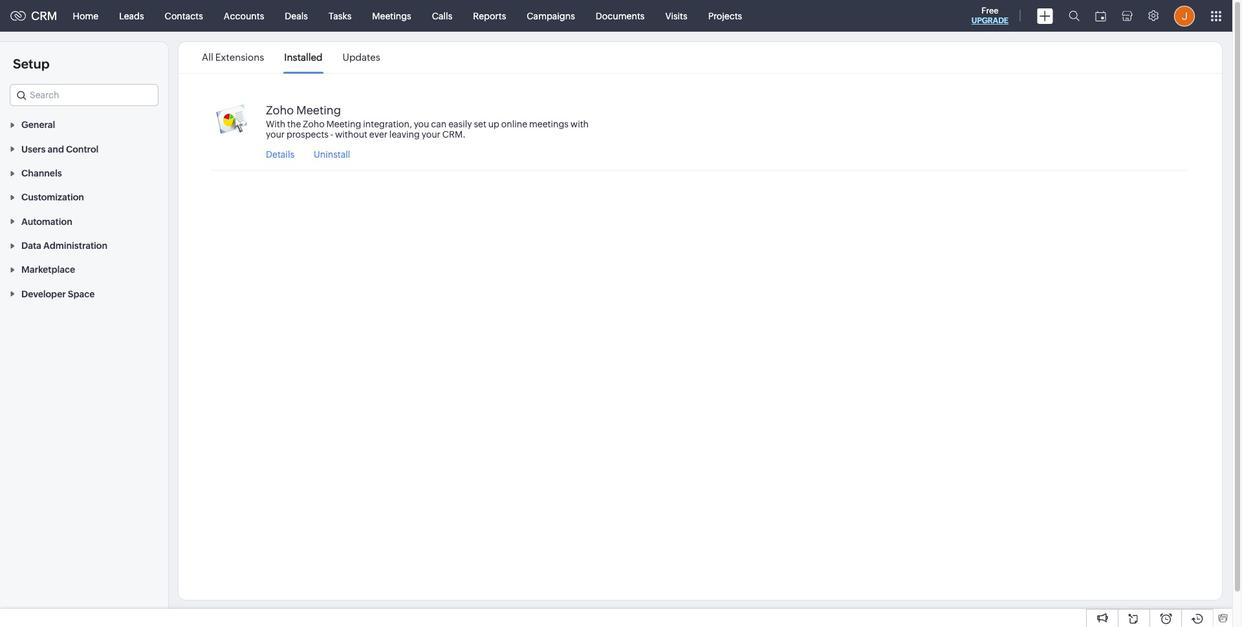 Task type: vqa. For each thing, say whether or not it's contained in the screenshot.
YOUR
yes



Task type: describe. For each thing, give the bounding box(es) containing it.
calls
[[432, 11, 452, 21]]

set
[[474, 119, 486, 129]]

0 vertical spatial meeting
[[296, 104, 341, 117]]

leaving
[[389, 129, 420, 140]]

installed link
[[284, 43, 323, 72]]

developer space
[[21, 289, 95, 299]]

meetings
[[529, 119, 569, 129]]

free
[[982, 6, 999, 16]]

0 vertical spatial zoho
[[266, 104, 294, 117]]

-
[[331, 129, 333, 140]]

documents link
[[585, 0, 655, 31]]

developer
[[21, 289, 66, 299]]

automation button
[[0, 209, 168, 233]]

users
[[21, 144, 46, 154]]

up
[[488, 119, 500, 129]]

channels
[[21, 168, 62, 179]]

visits link
[[655, 0, 698, 31]]

tasks
[[329, 11, 352, 21]]

leads link
[[109, 0, 154, 31]]

customization
[[21, 192, 84, 203]]

crm.
[[442, 129, 466, 140]]

contacts link
[[154, 0, 213, 31]]

without
[[335, 129, 368, 140]]

calendar image
[[1095, 11, 1106, 21]]

installed
[[284, 52, 323, 63]]

channels button
[[0, 161, 168, 185]]

zoho meeting link
[[266, 104, 341, 119]]

can
[[431, 119, 447, 129]]

deals link
[[275, 0, 318, 31]]

documents
[[596, 11, 645, 21]]

all
[[202, 52, 213, 63]]

home link
[[63, 0, 109, 31]]

1 vertical spatial zoho
[[303, 119, 325, 129]]

free upgrade
[[972, 6, 1009, 25]]

details link
[[266, 149, 294, 160]]

all extensions
[[202, 52, 264, 63]]

contacts
[[165, 11, 203, 21]]

ever
[[369, 129, 388, 140]]

campaigns link
[[517, 0, 585, 31]]

general
[[21, 120, 55, 130]]

customization button
[[0, 185, 168, 209]]

1 vertical spatial meeting
[[327, 119, 361, 129]]

control
[[66, 144, 99, 154]]

online
[[501, 119, 527, 129]]

administration
[[43, 241, 107, 251]]

zoho meeting with the zoho meeting integration, you can easily set up online meetings with your prospects - without ever leaving your crm.
[[266, 104, 589, 140]]



Task type: locate. For each thing, give the bounding box(es) containing it.
integration,
[[363, 119, 412, 129]]

1 your from the left
[[266, 129, 285, 140]]

zoho
[[266, 104, 294, 117], [303, 119, 325, 129]]

home
[[73, 11, 98, 21]]

campaigns
[[527, 11, 575, 21]]

calls link
[[422, 0, 463, 31]]

0 horizontal spatial your
[[266, 129, 285, 140]]

tasks link
[[318, 0, 362, 31]]

setup
[[13, 56, 50, 71]]

search element
[[1061, 0, 1088, 32]]

users and control button
[[0, 137, 168, 161]]

extensions
[[215, 52, 264, 63]]

meeting up 'prospects'
[[296, 104, 341, 117]]

all extensions link
[[202, 43, 264, 72]]

developer space button
[[0, 282, 168, 306]]

your up details
[[266, 129, 285, 140]]

reports link
[[463, 0, 517, 31]]

your left "crm."
[[422, 129, 441, 140]]

accounts
[[224, 11, 264, 21]]

visits
[[665, 11, 688, 21]]

data administration button
[[0, 233, 168, 258]]

0 horizontal spatial zoho
[[266, 104, 294, 117]]

zoho up with
[[266, 104, 294, 117]]

create menu element
[[1029, 0, 1061, 31]]

automation
[[21, 217, 72, 227]]

the
[[287, 119, 301, 129]]

crm link
[[10, 9, 57, 23]]

crm
[[31, 9, 57, 23]]

meeting
[[296, 104, 341, 117], [327, 119, 361, 129]]

None field
[[10, 84, 159, 106]]

search image
[[1069, 10, 1080, 21]]

2 your from the left
[[422, 129, 441, 140]]

reports
[[473, 11, 506, 21]]

zoho right the
[[303, 119, 325, 129]]

meeting up uninstall "link"
[[327, 119, 361, 129]]

general button
[[0, 113, 168, 137]]

easily
[[449, 119, 472, 129]]

1 horizontal spatial your
[[422, 129, 441, 140]]

details
[[266, 149, 294, 160]]

data
[[21, 241, 41, 251]]

marketplace
[[21, 265, 75, 275]]

create menu image
[[1037, 8, 1053, 24]]

upgrade
[[972, 16, 1009, 25]]

updates link
[[343, 43, 380, 72]]

deals
[[285, 11, 308, 21]]

uninstall link
[[314, 149, 350, 160]]

and
[[48, 144, 64, 154]]

users and control
[[21, 144, 99, 154]]

meetings
[[372, 11, 411, 21]]

Search text field
[[10, 85, 158, 105]]

with
[[266, 119, 285, 129]]

profile image
[[1174, 6, 1195, 26]]

you
[[414, 119, 429, 129]]

leads
[[119, 11, 144, 21]]

profile element
[[1167, 0, 1203, 31]]

data administration
[[21, 241, 107, 251]]

your
[[266, 129, 285, 140], [422, 129, 441, 140]]

uninstall
[[314, 149, 350, 160]]

projects link
[[698, 0, 753, 31]]

space
[[68, 289, 95, 299]]

with
[[571, 119, 589, 129]]

marketplace button
[[0, 258, 168, 282]]

prospects
[[287, 129, 329, 140]]

updates
[[343, 52, 380, 63]]

meetings link
[[362, 0, 422, 31]]

projects
[[708, 11, 742, 21]]

accounts link
[[213, 0, 275, 31]]

1 horizontal spatial zoho
[[303, 119, 325, 129]]



